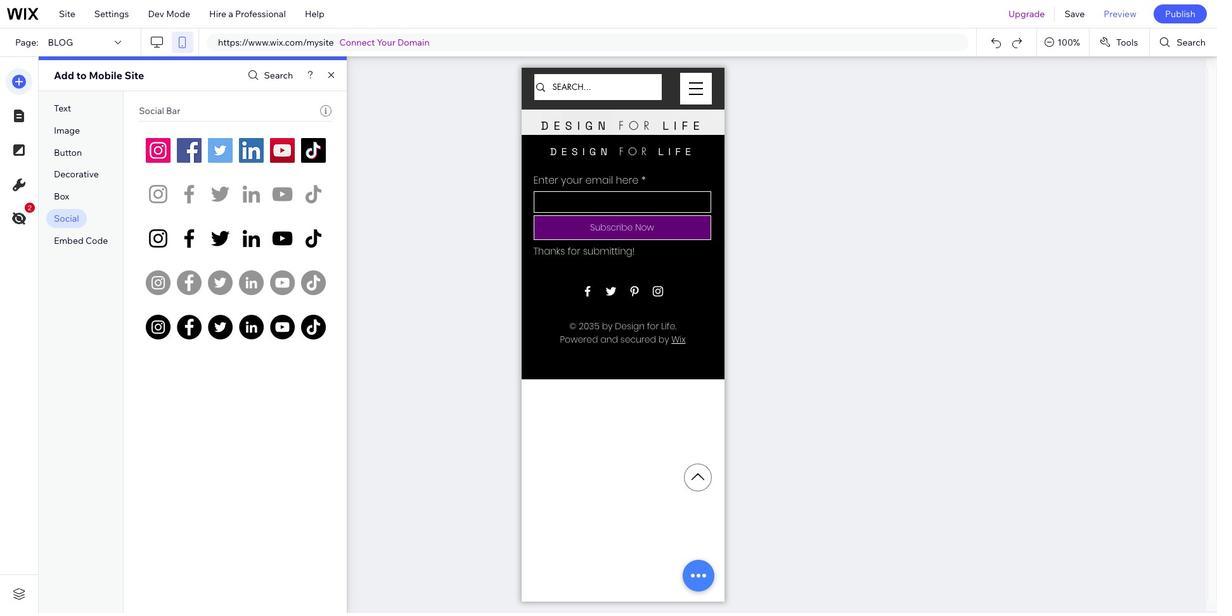 Task type: describe. For each thing, give the bounding box(es) containing it.
mode
[[166, 8, 190, 20]]

embed code
[[54, 235, 108, 246]]

your
[[377, 37, 396, 48]]

blog
[[48, 37, 73, 48]]

embed
[[54, 235, 84, 246]]

1 vertical spatial search button
[[244, 66, 293, 85]]

help
[[305, 8, 324, 20]]

decorative
[[54, 169, 99, 180]]

bar
[[166, 105, 180, 117]]

0 horizontal spatial site
[[59, 8, 75, 20]]

upgrade
[[1008, 8, 1045, 20]]

add
[[54, 69, 74, 82]]

2 button
[[6, 203, 35, 232]]

domain
[[397, 37, 430, 48]]

https://www.wix.com/mysite
[[218, 37, 334, 48]]

connect
[[339, 37, 375, 48]]

image
[[54, 125, 80, 136]]

add to mobile site
[[54, 69, 144, 82]]

social for social bar
[[139, 105, 164, 117]]

1 horizontal spatial search
[[1177, 37, 1206, 48]]

professional
[[235, 8, 286, 20]]

settings
[[94, 8, 129, 20]]

0 horizontal spatial search
[[264, 70, 293, 81]]

preview
[[1104, 8, 1137, 20]]

1 horizontal spatial search button
[[1150, 29, 1217, 56]]

2
[[28, 204, 32, 212]]



Task type: locate. For each thing, give the bounding box(es) containing it.
save button
[[1055, 0, 1094, 28]]

box
[[54, 191, 69, 202]]

button
[[54, 147, 82, 158]]

search button down 'https://www.wix.com/mysite'
[[244, 66, 293, 85]]

1 vertical spatial social
[[54, 213, 79, 224]]

1 vertical spatial search
[[264, 70, 293, 81]]

search button
[[1150, 29, 1217, 56], [244, 66, 293, 85]]

0 vertical spatial search
[[1177, 37, 1206, 48]]

https://www.wix.com/mysite connect your domain
[[218, 37, 430, 48]]

search down 'https://www.wix.com/mysite'
[[264, 70, 293, 81]]

social up embed
[[54, 213, 79, 224]]

mobile
[[89, 69, 122, 82]]

1 vertical spatial site
[[125, 69, 144, 82]]

site right the mobile
[[125, 69, 144, 82]]

0 horizontal spatial search button
[[244, 66, 293, 85]]

save
[[1065, 8, 1085, 20]]

1 horizontal spatial social
[[139, 105, 164, 117]]

0 vertical spatial search button
[[1150, 29, 1217, 56]]

hire
[[209, 8, 226, 20]]

a
[[228, 8, 233, 20]]

text
[[54, 103, 71, 114]]

0 horizontal spatial social
[[54, 213, 79, 224]]

site
[[59, 8, 75, 20], [125, 69, 144, 82]]

to
[[76, 69, 87, 82]]

100%
[[1057, 37, 1080, 48]]

dev mode
[[148, 8, 190, 20]]

search down publish at the top of the page
[[1177, 37, 1206, 48]]

code
[[86, 235, 108, 246]]

search button down the publish button
[[1150, 29, 1217, 56]]

search
[[1177, 37, 1206, 48], [264, 70, 293, 81]]

hire a professional
[[209, 8, 286, 20]]

dev
[[148, 8, 164, 20]]

social
[[139, 105, 164, 117], [54, 213, 79, 224]]

0 vertical spatial site
[[59, 8, 75, 20]]

publish button
[[1154, 4, 1207, 23]]

0 vertical spatial social
[[139, 105, 164, 117]]

tools
[[1116, 37, 1138, 48]]

social bar
[[139, 105, 180, 117]]

tools button
[[1090, 29, 1149, 56]]

preview button
[[1094, 0, 1146, 28]]

social left 'bar'
[[139, 105, 164, 117]]

site up blog
[[59, 8, 75, 20]]

1 horizontal spatial site
[[125, 69, 144, 82]]

social for social
[[54, 213, 79, 224]]

100% button
[[1037, 29, 1089, 56]]

publish
[[1165, 8, 1196, 20]]



Task type: vqa. For each thing, say whether or not it's contained in the screenshot.
top Themed
no



